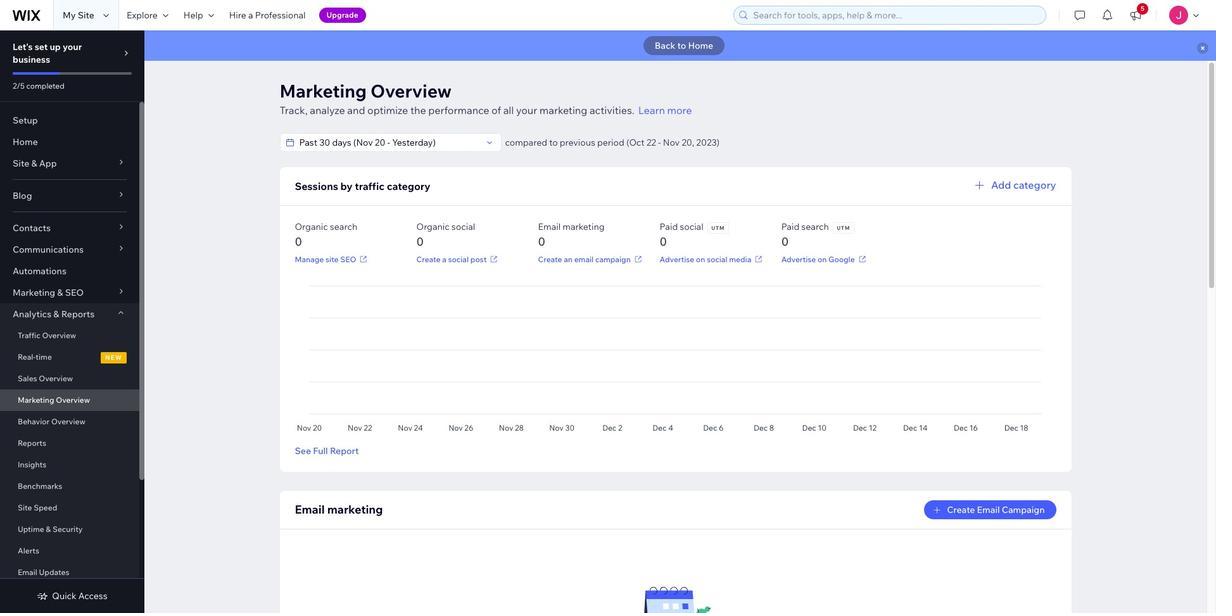 Task type: locate. For each thing, give the bounding box(es) containing it.
site speed link
[[0, 498, 139, 519]]

0 horizontal spatial utm
[[712, 225, 725, 231]]

email marketing 0
[[538, 221, 605, 249]]

home right 'back'
[[689, 40, 714, 51]]

0 inside organic social 0
[[417, 235, 424, 249]]

utm up advertise on social media "link"
[[712, 225, 725, 231]]

marketing up behavior
[[18, 396, 54, 405]]

back to home
[[655, 40, 714, 51]]

marketing up analytics
[[13, 287, 55, 299]]

nov
[[663, 137, 680, 148]]

a right hire
[[248, 10, 253, 21]]

1 horizontal spatial search
[[802, 221, 829, 233]]

1 utm from the left
[[712, 225, 725, 231]]

create email campaign button
[[925, 501, 1057, 520]]

seo right site
[[341, 254, 356, 264]]

paid social
[[660, 221, 704, 233]]

category right "traffic"
[[387, 180, 431, 193]]

1 vertical spatial home
[[13, 136, 38, 148]]

advertise on social media
[[660, 254, 752, 264]]

utm for paid social
[[712, 225, 725, 231]]

1 horizontal spatial home
[[689, 40, 714, 51]]

2 vertical spatial marketing
[[18, 396, 54, 405]]

overview up marketing overview
[[39, 374, 73, 383]]

0 vertical spatial marketing
[[280, 80, 367, 102]]

a for professional
[[248, 10, 253, 21]]

22
[[647, 137, 657, 148]]

0 vertical spatial a
[[248, 10, 253, 21]]

activities.
[[590, 104, 635, 117]]

1 horizontal spatial your
[[517, 104, 538, 117]]

0 vertical spatial to
[[678, 40, 687, 51]]

0 up create a social post on the top left of page
[[417, 235, 424, 249]]

0 vertical spatial your
[[63, 41, 82, 53]]

1 horizontal spatial to
[[678, 40, 687, 51]]

reports up traffic overview link on the bottom left of the page
[[61, 309, 95, 320]]

of
[[492, 104, 501, 117]]

2 paid from the left
[[782, 221, 800, 233]]

marketing down report
[[327, 503, 383, 517]]

advertise inside "link"
[[660, 254, 695, 264]]

to right 'back'
[[678, 40, 687, 51]]

communications
[[13, 244, 84, 255]]

an
[[564, 254, 573, 264]]

1 horizontal spatial category
[[1014, 179, 1057, 191]]

to
[[678, 40, 687, 51], [550, 137, 558, 148]]

app
[[39, 158, 57, 169]]

your inside the marketing overview track, analyze and optimize the performance of all your marketing activities. learn more
[[517, 104, 538, 117]]

1 horizontal spatial reports
[[61, 309, 95, 320]]

advertise inside 'link'
[[782, 254, 817, 264]]

0 down paid search
[[782, 235, 789, 249]]

organic for organic search 0
[[295, 221, 328, 233]]

category right add
[[1014, 179, 1057, 191]]

marketing inside the marketing overview track, analyze and optimize the performance of all your marketing activities. learn more
[[280, 80, 367, 102]]

analytics
[[13, 309, 51, 320]]

by
[[341, 180, 353, 193]]

2 vertical spatial marketing
[[327, 503, 383, 517]]

1 horizontal spatial create
[[538, 254, 563, 264]]

create
[[417, 254, 441, 264], [538, 254, 563, 264], [948, 505, 976, 516]]

organic up create a social post on the top left of page
[[417, 221, 450, 233]]

0 horizontal spatial on
[[697, 254, 706, 264]]

0 horizontal spatial to
[[550, 137, 558, 148]]

email for email marketing 0
[[538, 221, 561, 233]]

email left campaign
[[978, 505, 1001, 516]]

home down setup
[[13, 136, 38, 148]]

1 horizontal spatial seo
[[341, 254, 356, 264]]

seo down automations link
[[65, 287, 84, 299]]

overview inside behavior overview link
[[51, 417, 85, 427]]

email down alerts at the bottom left
[[18, 568, 37, 577]]

1 on from the left
[[697, 254, 706, 264]]

1 horizontal spatial organic
[[417, 221, 450, 233]]

to left previous
[[550, 137, 558, 148]]

create inside 'link'
[[538, 254, 563, 264]]

campaign
[[596, 254, 631, 264]]

0 down paid social
[[660, 235, 667, 249]]

marketing up email
[[563, 221, 605, 233]]

on left 'google'
[[818, 254, 827, 264]]

0 horizontal spatial seo
[[65, 287, 84, 299]]

1 vertical spatial your
[[517, 104, 538, 117]]

hire
[[229, 10, 246, 21]]

1 vertical spatial to
[[550, 137, 558, 148]]

1 horizontal spatial advertise
[[782, 254, 817, 264]]

seo inside manage site seo link
[[341, 254, 356, 264]]

0 horizontal spatial organic
[[295, 221, 328, 233]]

0 for organic social 0
[[417, 235, 424, 249]]

& left app
[[31, 158, 37, 169]]

quick access button
[[37, 591, 108, 602]]

0 horizontal spatial a
[[248, 10, 253, 21]]

site for site & app
[[13, 158, 29, 169]]

overview down marketing overview link
[[51, 417, 85, 427]]

your right all
[[517, 104, 538, 117]]

0 horizontal spatial paid
[[660, 221, 678, 233]]

email inside email marketing 0
[[538, 221, 561, 233]]

site right my
[[78, 10, 94, 21]]

1 vertical spatial marketing
[[13, 287, 55, 299]]

traffic
[[18, 331, 40, 340]]

on
[[697, 254, 706, 264], [818, 254, 827, 264]]

2 utm from the left
[[837, 225, 851, 231]]

0 horizontal spatial category
[[387, 180, 431, 193]]

back to home alert
[[145, 30, 1217, 61]]

setup link
[[0, 110, 139, 131]]

email
[[538, 221, 561, 233], [295, 503, 325, 517], [978, 505, 1001, 516], [18, 568, 37, 577]]

hire a professional
[[229, 10, 306, 21]]

your
[[63, 41, 82, 53], [517, 104, 538, 117]]

uptime & security
[[18, 525, 83, 534]]

create left campaign
[[948, 505, 976, 516]]

paid for paid social
[[660, 221, 678, 233]]

& right uptime
[[46, 525, 51, 534]]

2 organic from the left
[[417, 221, 450, 233]]

marketing for marketing & seo
[[13, 287, 55, 299]]

email updates link
[[0, 562, 139, 584]]

to for compared
[[550, 137, 558, 148]]

marketing up analyze
[[280, 80, 367, 102]]

overview down sales overview 'link'
[[56, 396, 90, 405]]

social up the create a social post link
[[452, 221, 476, 233]]

0 vertical spatial marketing
[[540, 104, 588, 117]]

2 search from the left
[[802, 221, 829, 233]]

advertise down paid search
[[782, 254, 817, 264]]

social left the media
[[707, 254, 728, 264]]

email for email updates
[[18, 568, 37, 577]]

reports
[[61, 309, 95, 320], [18, 439, 46, 448]]

learn
[[639, 104, 666, 117]]

site inside "link"
[[18, 503, 32, 513]]

organic search 0
[[295, 221, 358, 249]]

add category button
[[973, 177, 1057, 193]]

to inside the back to home button
[[678, 40, 687, 51]]

a down organic social 0
[[443, 254, 447, 264]]

1 0 from the left
[[295, 235, 302, 249]]

full
[[313, 446, 328, 457]]

overview inside sales overview 'link'
[[39, 374, 73, 383]]

& up analytics & reports
[[57, 287, 63, 299]]

0 up create an email campaign at the top
[[538, 235, 546, 249]]

home
[[689, 40, 714, 51], [13, 136, 38, 148]]

1 organic from the left
[[295, 221, 328, 233]]

track,
[[280, 104, 308, 117]]

email
[[575, 254, 594, 264]]

manage
[[295, 254, 324, 264]]

1 horizontal spatial utm
[[837, 225, 851, 231]]

None field
[[296, 134, 482, 151]]

search for paid search
[[802, 221, 829, 233]]

marketing inside popup button
[[13, 287, 55, 299]]

analyze
[[310, 104, 345, 117]]

0 inside organic search 0
[[295, 235, 302, 249]]

utm up 'google'
[[837, 225, 851, 231]]

uptime
[[18, 525, 44, 534]]

marketing up previous
[[540, 104, 588, 117]]

2 vertical spatial site
[[18, 503, 32, 513]]

reports up insights
[[18, 439, 46, 448]]

paid up advertise on social media
[[660, 221, 678, 233]]

email down see
[[295, 503, 325, 517]]

1 advertise from the left
[[660, 254, 695, 264]]

2/5
[[13, 81, 25, 91]]

overview up the
[[371, 80, 452, 102]]

reports link
[[0, 433, 139, 454]]

overview down analytics & reports
[[42, 331, 76, 340]]

seo inside 'marketing & seo' popup button
[[65, 287, 84, 299]]

search for organic search 0
[[330, 221, 358, 233]]

organic for organic social 0
[[417, 221, 450, 233]]

5
[[1142, 4, 1145, 13]]

1 vertical spatial a
[[443, 254, 447, 264]]

overview inside marketing overview link
[[56, 396, 90, 405]]

communications button
[[0, 239, 139, 261]]

organic inside organic search 0
[[295, 221, 328, 233]]

1 horizontal spatial on
[[818, 254, 827, 264]]

see full report
[[295, 446, 359, 457]]

0 vertical spatial seo
[[341, 254, 356, 264]]

paid up advertise on google
[[782, 221, 800, 233]]

2 0 from the left
[[417, 235, 424, 249]]

on inside 'link'
[[818, 254, 827, 264]]

contacts button
[[0, 217, 139, 239]]

1 paid from the left
[[660, 221, 678, 233]]

site speed
[[18, 503, 57, 513]]

0 horizontal spatial reports
[[18, 439, 46, 448]]

0 vertical spatial home
[[689, 40, 714, 51]]

category
[[1014, 179, 1057, 191], [387, 180, 431, 193]]

(oct
[[627, 137, 645, 148]]

site inside dropdown button
[[13, 158, 29, 169]]

a
[[248, 10, 253, 21], [443, 254, 447, 264]]

insights link
[[0, 454, 139, 476]]

1 vertical spatial marketing
[[563, 221, 605, 233]]

home inside sidebar 'element'
[[13, 136, 38, 148]]

1 vertical spatial reports
[[18, 439, 46, 448]]

4 0 from the left
[[660, 235, 667, 249]]

site left speed
[[18, 503, 32, 513]]

utm for paid search
[[837, 225, 851, 231]]

organic up manage
[[295, 221, 328, 233]]

2023)
[[697, 137, 720, 148]]

0 horizontal spatial your
[[63, 41, 82, 53]]

utm
[[712, 225, 725, 231], [837, 225, 851, 231]]

0 inside email marketing 0
[[538, 235, 546, 249]]

overview inside the marketing overview track, analyze and optimize the performance of all your marketing activities. learn more
[[371, 80, 452, 102]]

search inside organic search 0
[[330, 221, 358, 233]]

email inside button
[[978, 505, 1001, 516]]

add category
[[992, 179, 1057, 191]]

1 horizontal spatial a
[[443, 254, 447, 264]]

your inside let's set up your business
[[63, 41, 82, 53]]

site left app
[[13, 158, 29, 169]]

email up create an email campaign at the top
[[538, 221, 561, 233]]

create left an
[[538, 254, 563, 264]]

0 horizontal spatial create
[[417, 254, 441, 264]]

& down marketing & seo
[[53, 309, 59, 320]]

overview inside traffic overview link
[[42, 331, 76, 340]]

1 vertical spatial site
[[13, 158, 29, 169]]

on down paid social
[[697, 254, 706, 264]]

manage site seo
[[295, 254, 356, 264]]

more
[[668, 104, 692, 117]]

1 horizontal spatial paid
[[782, 221, 800, 233]]

0 vertical spatial reports
[[61, 309, 95, 320]]

on inside "link"
[[697, 254, 706, 264]]

post
[[471, 254, 487, 264]]

0 horizontal spatial search
[[330, 221, 358, 233]]

0 up manage
[[295, 235, 302, 249]]

social
[[452, 221, 476, 233], [680, 221, 704, 233], [448, 254, 469, 264], [707, 254, 728, 264]]

to for back
[[678, 40, 687, 51]]

sales
[[18, 374, 37, 383]]

back to home button
[[644, 36, 725, 55]]

automations
[[13, 266, 67, 277]]

create down organic social 0
[[417, 254, 441, 264]]

your right up
[[63, 41, 82, 53]]

marketing inside email marketing 0
[[563, 221, 605, 233]]

completed
[[26, 81, 65, 91]]

marketing inside the marketing overview track, analyze and optimize the performance of all your marketing activities. learn more
[[540, 104, 588, 117]]

2 horizontal spatial create
[[948, 505, 976, 516]]

search up manage site seo link
[[330, 221, 358, 233]]

advertise down paid social
[[660, 254, 695, 264]]

email inside sidebar 'element'
[[18, 568, 37, 577]]

3 0 from the left
[[538, 235, 546, 249]]

1 search from the left
[[330, 221, 358, 233]]

updates
[[39, 568, 69, 577]]

contacts
[[13, 222, 51, 234]]

search up advertise on google
[[802, 221, 829, 233]]

& inside popup button
[[57, 287, 63, 299]]

optimize
[[368, 104, 408, 117]]

0 horizontal spatial advertise
[[660, 254, 695, 264]]

2 on from the left
[[818, 254, 827, 264]]

0 horizontal spatial home
[[13, 136, 38, 148]]

social up advertise on social media
[[680, 221, 704, 233]]

organic inside organic social 0
[[417, 221, 450, 233]]

2 advertise from the left
[[782, 254, 817, 264]]

reports inside dropdown button
[[61, 309, 95, 320]]

overview
[[371, 80, 452, 102], [42, 331, 76, 340], [39, 374, 73, 383], [56, 396, 90, 405], [51, 417, 85, 427]]

1 vertical spatial seo
[[65, 287, 84, 299]]

advertise
[[660, 254, 695, 264], [782, 254, 817, 264]]



Task type: describe. For each thing, give the bounding box(es) containing it.
email updates
[[18, 568, 69, 577]]

blog
[[13, 190, 32, 202]]

the
[[411, 104, 426, 117]]

email for email marketing
[[295, 503, 325, 517]]

& for analytics
[[53, 309, 59, 320]]

insights
[[18, 460, 46, 470]]

home link
[[0, 131, 139, 153]]

benchmarks link
[[0, 476, 139, 498]]

report
[[330, 446, 359, 457]]

alerts link
[[0, 541, 139, 562]]

Search for tools, apps, help & more... field
[[750, 6, 1043, 24]]

home inside button
[[689, 40, 714, 51]]

help
[[184, 10, 203, 21]]

time
[[36, 352, 52, 362]]

security
[[53, 525, 83, 534]]

social inside "link"
[[707, 254, 728, 264]]

behavior overview
[[18, 417, 85, 427]]

marketing overview link
[[0, 390, 139, 411]]

my site
[[63, 10, 94, 21]]

seo for marketing & seo
[[65, 287, 84, 299]]

performance
[[429, 104, 490, 117]]

traffic
[[355, 180, 385, 193]]

my
[[63, 10, 76, 21]]

marketing for marketing overview
[[18, 396, 54, 405]]

site for site speed
[[18, 503, 32, 513]]

automations link
[[0, 261, 139, 282]]

site & app
[[13, 158, 57, 169]]

marketing & seo
[[13, 287, 84, 299]]

category inside 'button'
[[1014, 179, 1057, 191]]

paid for paid search
[[782, 221, 800, 233]]

behavior overview link
[[0, 411, 139, 433]]

benchmarks
[[18, 482, 62, 491]]

sales overview
[[18, 374, 73, 383]]

behavior
[[18, 417, 50, 427]]

period
[[598, 137, 625, 148]]

sales overview link
[[0, 368, 139, 390]]

social left post
[[448, 254, 469, 264]]

5 button
[[1123, 0, 1150, 30]]

sessions
[[295, 180, 338, 193]]

media
[[730, 254, 752, 264]]

speed
[[34, 503, 57, 513]]

upgrade
[[327, 10, 359, 20]]

real-
[[18, 352, 36, 362]]

new
[[105, 354, 122, 362]]

back
[[655, 40, 676, 51]]

email marketing
[[295, 503, 383, 517]]

site & app button
[[0, 153, 139, 174]]

let's
[[13, 41, 33, 53]]

20,
[[682, 137, 695, 148]]

overview for sales overview
[[39, 374, 73, 383]]

a for social
[[443, 254, 447, 264]]

see
[[295, 446, 311, 457]]

marketing for email marketing 0
[[563, 221, 605, 233]]

create an email campaign link
[[538, 254, 644, 265]]

0 vertical spatial site
[[78, 10, 94, 21]]

organic social 0
[[417, 221, 476, 249]]

professional
[[255, 10, 306, 21]]

overview for marketing overview track, analyze and optimize the performance of all your marketing activities. learn more
[[371, 80, 452, 102]]

overview for behavior overview
[[51, 417, 85, 427]]

create inside button
[[948, 505, 976, 516]]

advertise for search
[[782, 254, 817, 264]]

5 0 from the left
[[782, 235, 789, 249]]

overview for traffic overview
[[42, 331, 76, 340]]

paid search
[[782, 221, 829, 233]]

business
[[13, 54, 50, 65]]

add
[[992, 179, 1012, 191]]

traffic overview
[[18, 331, 76, 340]]

campaign
[[1003, 505, 1046, 516]]

alerts
[[18, 546, 39, 556]]

overview for marketing overview
[[56, 396, 90, 405]]

google
[[829, 254, 855, 264]]

marketing & seo button
[[0, 282, 139, 304]]

marketing for email marketing
[[327, 503, 383, 517]]

marketing for marketing overview track, analyze and optimize the performance of all your marketing activities. learn more
[[280, 80, 367, 102]]

0 for organic search 0
[[295, 235, 302, 249]]

advertise on google
[[782, 254, 855, 264]]

let's set up your business
[[13, 41, 82, 65]]

all
[[504, 104, 514, 117]]

create a social post link
[[417, 254, 500, 265]]

0 for email marketing 0
[[538, 235, 546, 249]]

advertise on social media link
[[660, 254, 765, 265]]

advertise for social
[[660, 254, 695, 264]]

on for paid social
[[697, 254, 706, 264]]

upgrade button
[[319, 8, 366, 23]]

set
[[35, 41, 48, 53]]

seo for manage site seo
[[341, 254, 356, 264]]

create for email marketing 0
[[538, 254, 563, 264]]

real-time
[[18, 352, 52, 362]]

setup
[[13, 115, 38, 126]]

& for site
[[31, 158, 37, 169]]

compared
[[505, 137, 548, 148]]

& for marketing
[[57, 287, 63, 299]]

compared to previous period (oct 22 - nov 20, 2023)
[[505, 137, 720, 148]]

sidebar element
[[0, 30, 145, 614]]

sessions by traffic category
[[295, 180, 431, 193]]

advertise on google link
[[782, 254, 869, 265]]

uptime & security link
[[0, 519, 139, 541]]

create an email campaign
[[538, 254, 631, 264]]

create for organic social 0
[[417, 254, 441, 264]]

on for paid search
[[818, 254, 827, 264]]

& for uptime
[[46, 525, 51, 534]]

2/5 completed
[[13, 81, 65, 91]]

learn more link
[[639, 103, 692, 118]]

social inside organic social 0
[[452, 221, 476, 233]]

up
[[50, 41, 61, 53]]

and
[[348, 104, 365, 117]]

create email campaign
[[948, 505, 1046, 516]]



Task type: vqa. For each thing, say whether or not it's contained in the screenshot.
for
no



